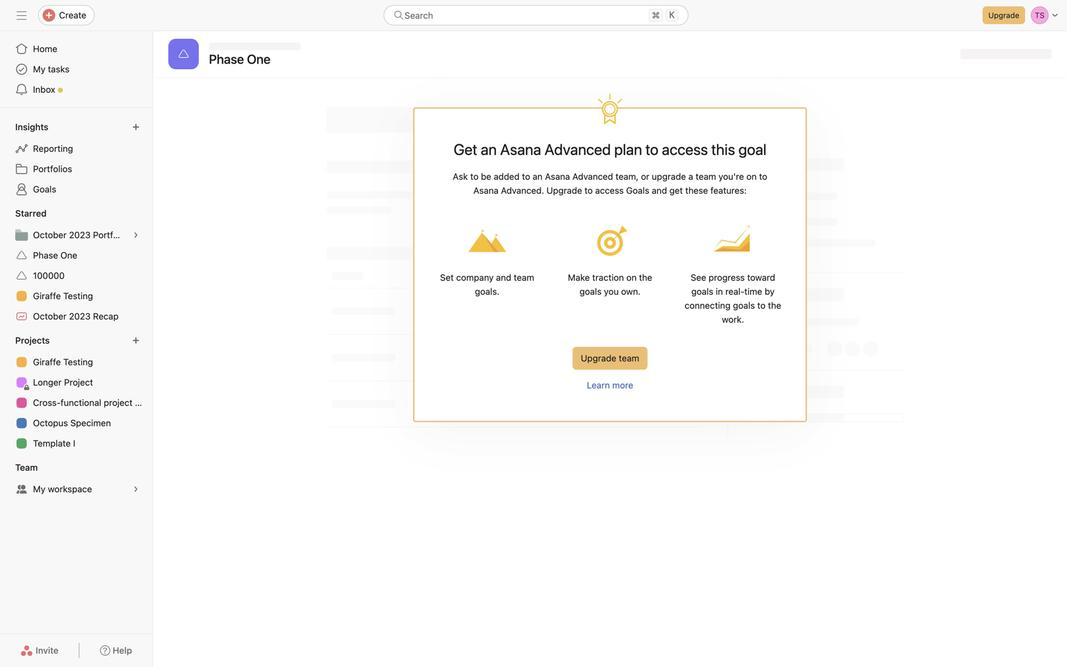Task type: locate. For each thing, give the bounding box(es) containing it.
to
[[646, 140, 659, 158], [471, 171, 479, 182], [522, 171, 530, 182], [759, 171, 768, 182], [585, 185, 593, 196], [758, 300, 766, 311]]

reporting
[[33, 143, 73, 154]]

progress for update
[[659, 156, 695, 166]]

2 giraffe testing link from the top
[[8, 352, 145, 372]]

october up projects popup button
[[33, 311, 67, 322]]

advanced down get an asana advanced plan to access this goal
[[573, 171, 613, 182]]

2 horizontal spatial team
[[696, 171, 716, 182]]

projects
[[15, 335, 50, 346]]

and inside the ask to be added to an asana advanced team, or upgrade a team you're on to asana advanced. upgrade to access goals and get these features:
[[652, 185, 667, 196]]

to left the be
[[471, 171, 479, 182]]

giraffe testing up longer project
[[33, 357, 93, 367]]

0 horizontal spatial progress
[[659, 156, 695, 166]]

teams element
[[0, 456, 153, 502]]

1 vertical spatial team
[[514, 272, 535, 283]]

project
[[104, 397, 133, 408]]

1 giraffe testing from the top
[[33, 291, 93, 301]]

the up own.
[[639, 272, 653, 283]]

longer
[[33, 377, 62, 388]]

on
[[747, 171, 757, 182], [627, 272, 637, 283]]

be
[[481, 171, 492, 182]]

0 horizontal spatial asana
[[474, 185, 499, 196]]

0 horizontal spatial plan
[[135, 397, 152, 408]]

invite button
[[12, 639, 67, 662]]

None field
[[384, 5, 689, 25]]

own.
[[621, 286, 641, 297]]

2 vertical spatial upgrade
[[581, 353, 617, 363]]

plan up team,
[[615, 140, 642, 158]]

and
[[652, 185, 667, 196], [496, 272, 512, 283]]

1 vertical spatial giraffe
[[33, 357, 61, 367]]

longer project link
[[8, 372, 145, 393]]

2 horizontal spatial goals
[[733, 300, 755, 311]]

an
[[481, 140, 497, 158], [533, 171, 543, 182]]

upgrade
[[652, 171, 686, 182]]

inbox link
[[8, 79, 145, 100]]

the inside make traction on the goals you own.
[[639, 272, 653, 283]]

0 vertical spatial on
[[747, 171, 757, 182]]

my inside my workspace link
[[33, 484, 45, 494]]

1 vertical spatial 2023
[[69, 311, 91, 322]]

0 vertical spatial advanced
[[545, 140, 611, 158]]

2 october from the top
[[33, 311, 67, 322]]

2 giraffe testing from the top
[[33, 357, 93, 367]]

global element
[[0, 31, 153, 107]]

goals
[[580, 286, 602, 297], [692, 286, 714, 297], [733, 300, 755, 311]]

0 horizontal spatial goals
[[580, 286, 602, 297]]

1 horizontal spatial on
[[747, 171, 757, 182]]

on right you're
[[747, 171, 757, 182]]

1 vertical spatial upgrade
[[547, 185, 582, 196]]

goals inside 'insights' "element"
[[33, 184, 56, 194]]

template i link
[[8, 433, 145, 454]]

0 vertical spatial 2023
[[69, 230, 91, 240]]

0 vertical spatial and
[[652, 185, 667, 196]]

upgrade button
[[983, 6, 1026, 24]]

1 horizontal spatial plan
[[615, 140, 642, 158]]

my left tasks
[[33, 64, 45, 74]]

2 giraffe from the top
[[33, 357, 61, 367]]

1 horizontal spatial goals
[[626, 185, 650, 196]]

my workspace
[[33, 484, 92, 494]]

0 vertical spatial upgrade
[[989, 11, 1020, 20]]

added
[[494, 171, 520, 182]]

testing inside starred element
[[63, 291, 93, 301]]

giraffe up "longer" at the bottom of the page
[[33, 357, 61, 367]]

1 giraffe from the top
[[33, 291, 61, 301]]

an right the get
[[481, 140, 497, 158]]

0 horizontal spatial an
[[481, 140, 497, 158]]

1 vertical spatial giraffe testing
[[33, 357, 93, 367]]

and up goals.
[[496, 272, 512, 283]]

2 vertical spatial team
[[619, 353, 640, 363]]

0 vertical spatial giraffe testing link
[[8, 286, 145, 306]]

giraffe testing for second giraffe testing link from the top of the page
[[33, 357, 93, 367]]

1 vertical spatial plan
[[135, 397, 152, 408]]

1 vertical spatial on
[[627, 272, 637, 283]]

0 vertical spatial testing
[[63, 291, 93, 301]]

on up own.
[[627, 272, 637, 283]]

progress for see
[[709, 272, 745, 283]]

progress inside see progress toward goals in real-time by connecting goals to the work.
[[709, 272, 745, 283]]

asana right added
[[545, 171, 570, 182]]

0 vertical spatial giraffe
[[33, 291, 61, 301]]

october
[[33, 230, 67, 240], [33, 311, 67, 322]]

0 vertical spatial my
[[33, 64, 45, 74]]

phase one
[[33, 250, 77, 261]]

the
[[639, 272, 653, 283], [768, 300, 782, 311]]

projects element
[[0, 329, 153, 456]]

team up more
[[619, 353, 640, 363]]

cross-functional project plan
[[33, 397, 152, 408]]

goals
[[33, 184, 56, 194], [626, 185, 650, 196]]

giraffe testing inside starred element
[[33, 291, 93, 301]]

1 horizontal spatial and
[[652, 185, 667, 196]]

0 vertical spatial october
[[33, 230, 67, 240]]

goals.
[[475, 286, 500, 297]]

giraffe testing link up 'project'
[[8, 352, 145, 372]]

giraffe testing up the october 2023 recap
[[33, 291, 93, 301]]

1 horizontal spatial an
[[533, 171, 543, 182]]

1 horizontal spatial the
[[768, 300, 782, 311]]

1 vertical spatial advanced
[[573, 171, 613, 182]]

traction
[[593, 272, 624, 283]]

goals down real-
[[733, 300, 755, 311]]

and left get
[[652, 185, 667, 196]]

create button
[[38, 5, 95, 25]]

the down by
[[768, 300, 782, 311]]

specimen
[[70, 418, 111, 428]]

0 vertical spatial the
[[639, 272, 653, 283]]

to inside see progress toward goals in real-time by connecting goals to the work.
[[758, 300, 766, 311]]

giraffe testing
[[33, 291, 93, 301], [33, 357, 93, 367]]

0 horizontal spatial team
[[514, 272, 535, 283]]

an up advanced.
[[533, 171, 543, 182]]

upgrade
[[989, 11, 1020, 20], [547, 185, 582, 196], [581, 353, 617, 363]]

asana up added
[[500, 140, 541, 158]]

testing
[[63, 291, 93, 301], [63, 357, 93, 367]]

in
[[716, 286, 723, 297]]

1 vertical spatial october
[[33, 311, 67, 322]]

goals down make
[[580, 286, 602, 297]]

1 vertical spatial my
[[33, 484, 45, 494]]

cross-
[[33, 397, 61, 408]]

learn more
[[587, 380, 634, 390]]

set
[[440, 272, 454, 283]]

connecting
[[685, 300, 731, 311]]

asana down the be
[[474, 185, 499, 196]]

more
[[613, 380, 634, 390]]

and inside "set company and team goals."
[[496, 272, 512, 283]]

team button
[[13, 459, 49, 477]]

upgrade team
[[581, 353, 640, 363]]

1 vertical spatial an
[[533, 171, 543, 182]]

update
[[626, 156, 656, 166]]

october for october 2023 portfolio
[[33, 230, 67, 240]]

october 2023 portfolio
[[33, 230, 128, 240]]

testing for first giraffe testing link from the top
[[63, 291, 93, 301]]

testing for second giraffe testing link from the top of the page
[[63, 357, 93, 367]]

giraffe testing link up the october 2023 recap
[[8, 286, 145, 306]]

⌘
[[652, 10, 660, 20]]

longer project
[[33, 377, 93, 388]]

project
[[64, 377, 93, 388]]

0 vertical spatial team
[[696, 171, 716, 182]]

0 vertical spatial asana
[[500, 140, 541, 158]]

to down time
[[758, 300, 766, 311]]

october 2023 portfolio link
[[8, 225, 145, 245]]

work.
[[722, 314, 745, 325]]

2023 up phase one link
[[69, 230, 91, 240]]

october inside "link"
[[33, 230, 67, 240]]

upgrade inside button
[[581, 353, 617, 363]]

team
[[15, 462, 38, 473]]

giraffe testing for first giraffe testing link from the top
[[33, 291, 93, 301]]

access down team,
[[595, 185, 624, 196]]

1 vertical spatial testing
[[63, 357, 93, 367]]

1 horizontal spatial team
[[619, 353, 640, 363]]

advanced
[[545, 140, 611, 158], [573, 171, 613, 182]]

testing inside "projects" element
[[63, 357, 93, 367]]

or
[[641, 171, 650, 182]]

1 vertical spatial and
[[496, 272, 512, 283]]

0 horizontal spatial goals
[[33, 184, 56, 194]]

1 my from the top
[[33, 64, 45, 74]]

this goal
[[712, 140, 767, 158]]

testing down 100000 link
[[63, 291, 93, 301]]

1 vertical spatial progress
[[709, 272, 745, 283]]

advanced inside the ask to be added to an asana advanced team, or upgrade a team you're on to asana advanced. upgrade to access goals and get these features:
[[573, 171, 613, 182]]

learn
[[587, 380, 610, 390]]

on inside the ask to be added to an asana advanced team, or upgrade a team you're on to asana advanced. upgrade to access goals and get these features:
[[747, 171, 757, 182]]

0 vertical spatial plan
[[615, 140, 642, 158]]

k
[[670, 10, 675, 20]]

0 vertical spatial progress
[[659, 156, 695, 166]]

2023 inside "link"
[[69, 230, 91, 240]]

my for my workspace
[[33, 484, 45, 494]]

access
[[662, 140, 708, 158], [595, 185, 624, 196]]

team right a
[[696, 171, 716, 182]]

1 horizontal spatial access
[[662, 140, 708, 158]]

0 vertical spatial an
[[481, 140, 497, 158]]

goals down portfolios
[[33, 184, 56, 194]]

progress inside button
[[659, 156, 695, 166]]

giraffe testing inside "projects" element
[[33, 357, 93, 367]]

to down get an asana advanced plan to access this goal
[[585, 185, 593, 196]]

1 testing from the top
[[63, 291, 93, 301]]

team inside button
[[619, 353, 640, 363]]

2 2023 from the top
[[69, 311, 91, 322]]

progress up in
[[709, 272, 745, 283]]

access up a
[[662, 140, 708, 158]]

2023 for recap
[[69, 311, 91, 322]]

0 horizontal spatial the
[[639, 272, 653, 283]]

0 horizontal spatial access
[[595, 185, 624, 196]]

1 horizontal spatial asana
[[500, 140, 541, 158]]

1 giraffe testing link from the top
[[8, 286, 145, 306]]

team right company
[[514, 272, 535, 283]]

testing up 'project'
[[63, 357, 93, 367]]

giraffe down 100000
[[33, 291, 61, 301]]

asana
[[500, 140, 541, 158], [545, 171, 570, 182], [474, 185, 499, 196]]

2 testing from the top
[[63, 357, 93, 367]]

0 horizontal spatial and
[[496, 272, 512, 283]]

access inside the ask to be added to an asana advanced team, or upgrade a team you're on to asana advanced. upgrade to access goals and get these features:
[[595, 185, 624, 196]]

my tasks
[[33, 64, 69, 74]]

goals down see
[[692, 286, 714, 297]]

plan inside "projects" element
[[135, 397, 152, 408]]

2 horizontal spatial asana
[[545, 171, 570, 182]]

my inside my tasks link
[[33, 64, 45, 74]]

my tasks link
[[8, 59, 145, 79]]

upgrade inside button
[[989, 11, 1020, 20]]

1 2023 from the top
[[69, 230, 91, 240]]

october up phase
[[33, 230, 67, 240]]

plan
[[615, 140, 642, 158], [135, 397, 152, 408]]

2023 left "recap"
[[69, 311, 91, 322]]

plan right project
[[135, 397, 152, 408]]

phase one
[[209, 51, 271, 66]]

1 horizontal spatial progress
[[709, 272, 745, 283]]

on inside make traction on the goals you own.
[[627, 272, 637, 283]]

to right you're
[[759, 171, 768, 182]]

1 october from the top
[[33, 230, 67, 240]]

my down team popup button
[[33, 484, 45, 494]]

upgrade inside the ask to be added to an asana advanced team, or upgrade a team you're on to asana advanced. upgrade to access goals and get these features:
[[547, 185, 582, 196]]

toward
[[748, 272, 776, 283]]

1 vertical spatial giraffe testing link
[[8, 352, 145, 372]]

progress up the upgrade
[[659, 156, 695, 166]]

goals down or
[[626, 185, 650, 196]]

0 vertical spatial giraffe testing
[[33, 291, 93, 301]]

see details, my workspace image
[[132, 485, 140, 493]]

advanced up the ask to be added to an asana advanced team, or upgrade a team you're on to asana advanced. upgrade to access goals and get these features:
[[545, 140, 611, 158]]

upgrade for upgrade team
[[581, 353, 617, 363]]

ask to be added to an asana advanced team, or upgrade a team you're on to asana advanced. upgrade to access goals and get these features:
[[453, 171, 768, 196]]

2 my from the top
[[33, 484, 45, 494]]

1 vertical spatial the
[[768, 300, 782, 311]]

new project or portfolio image
[[132, 337, 140, 344]]

2 vertical spatial asana
[[474, 185, 499, 196]]

help
[[113, 645, 132, 656]]

0 horizontal spatial on
[[627, 272, 637, 283]]

starred
[[15, 208, 47, 219]]

1 vertical spatial access
[[595, 185, 624, 196]]



Task type: describe. For each thing, give the bounding box(es) containing it.
recap
[[93, 311, 119, 322]]

octopus specimen
[[33, 418, 111, 428]]

ask
[[453, 171, 468, 182]]

october for october 2023 recap
[[33, 311, 67, 322]]

make
[[568, 272, 590, 283]]

inbox
[[33, 84, 55, 95]]

my workspace link
[[8, 479, 145, 499]]

insights element
[[0, 116, 153, 202]]

1 vertical spatial asana
[[545, 171, 570, 182]]

1 horizontal spatial goals
[[692, 286, 714, 297]]

make traction on the goals you own.
[[568, 272, 653, 297]]

features:
[[711, 185, 747, 196]]

portfolios link
[[8, 159, 145, 179]]

goals inside make traction on the goals you own.
[[580, 286, 602, 297]]

workspace
[[48, 484, 92, 494]]

team inside "set company and team goals."
[[514, 272, 535, 283]]

home
[[33, 44, 57, 54]]

giraffe inside "projects" element
[[33, 357, 61, 367]]

get
[[454, 140, 478, 158]]

you
[[604, 286, 619, 297]]

to up or
[[646, 140, 659, 158]]

the inside see progress toward goals in real-time by connecting goals to the work.
[[768, 300, 782, 311]]

company
[[456, 272, 494, 283]]

see details, october 2023 portfolio image
[[132, 231, 140, 239]]

update progress
[[626, 156, 695, 166]]

goals inside the ask to be added to an asana advanced team, or upgrade a team you're on to asana advanced. upgrade to access goals and get these features:
[[626, 185, 650, 196]]

portfolios
[[33, 164, 72, 174]]

advanced.
[[501, 185, 544, 196]]

these
[[686, 185, 708, 196]]

starred element
[[0, 202, 153, 329]]

projects button
[[13, 332, 61, 350]]

get
[[670, 185, 683, 196]]

insights
[[15, 122, 48, 132]]

see
[[691, 272, 707, 283]]

template i
[[33, 438, 75, 449]]

portfolio
[[93, 230, 128, 240]]

october 2023 recap link
[[8, 306, 145, 327]]

i
[[73, 438, 75, 449]]

october 2023 recap
[[33, 311, 119, 322]]

upgrade for upgrade
[[989, 11, 1020, 20]]

reporting link
[[8, 139, 145, 159]]

goals link
[[8, 179, 145, 200]]

help button
[[92, 639, 140, 662]]

cross-functional project plan link
[[8, 393, 152, 413]]

team inside the ask to be added to an asana advanced team, or upgrade a team you're on to asana advanced. upgrade to access goals and get these features:
[[696, 171, 716, 182]]

learn more link
[[587, 380, 634, 390]]

new insights image
[[132, 123, 140, 131]]

time
[[745, 286, 763, 297]]

100000
[[33, 270, 65, 281]]

template
[[33, 438, 71, 449]]

to up advanced.
[[522, 171, 530, 182]]

2023 for portfolio
[[69, 230, 91, 240]]

home link
[[8, 39, 145, 59]]

phase one link
[[8, 245, 145, 266]]

an inside the ask to be added to an asana advanced team, or upgrade a team you're on to asana advanced. upgrade to access goals and get these features:
[[533, 171, 543, 182]]

one
[[61, 250, 77, 261]]

get an asana advanced plan to access this goal
[[454, 140, 767, 158]]

you're
[[719, 171, 744, 182]]

0 vertical spatial access
[[662, 140, 708, 158]]

100000 link
[[8, 266, 145, 286]]

octopus specimen link
[[8, 413, 145, 433]]

see progress toward goals in real-time by connecting goals to the work.
[[685, 272, 782, 325]]

my for my tasks
[[33, 64, 45, 74]]

by
[[765, 286, 775, 297]]

upgrade team button
[[573, 347, 648, 370]]

invite
[[36, 645, 59, 656]]

octopus
[[33, 418, 68, 428]]

real-
[[726, 286, 745, 297]]

team,
[[616, 171, 639, 182]]

tasks
[[48, 64, 69, 74]]

giraffe inside starred element
[[33, 291, 61, 301]]

create
[[59, 10, 86, 20]]

update progress button
[[619, 156, 703, 179]]

set company and team goals.
[[440, 272, 535, 297]]

a
[[689, 171, 694, 182]]

functional
[[61, 397, 101, 408]]

hide sidebar image
[[17, 10, 27, 20]]

Search tasks, projects, and more text field
[[384, 5, 689, 25]]

phase
[[33, 250, 58, 261]]



Task type: vqa. For each thing, say whether or not it's contained in the screenshot.
Workspace
yes



